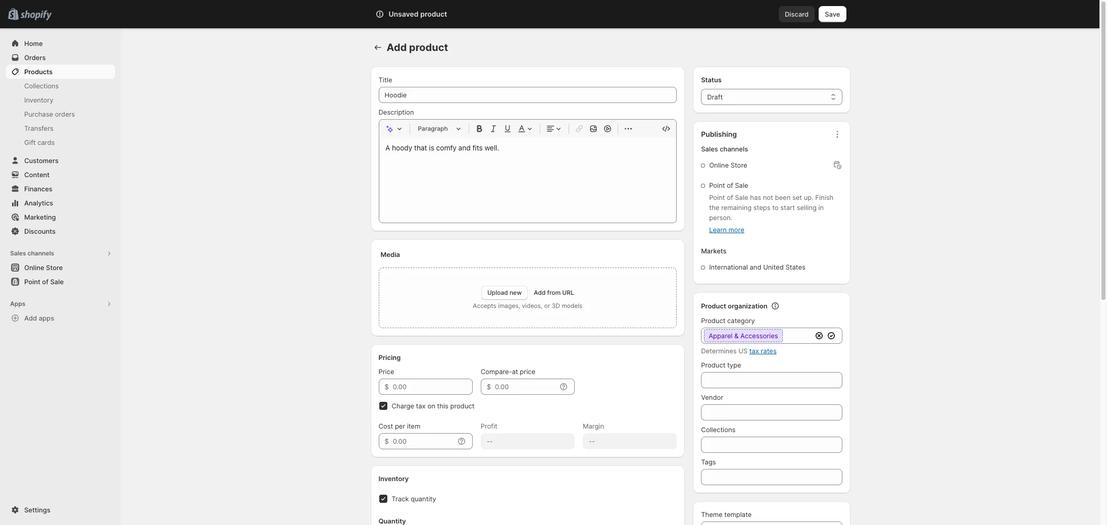 Task type: vqa. For each thing, say whether or not it's contained in the screenshot.
enter time text box
no



Task type: locate. For each thing, give the bounding box(es) containing it.
collections down vendor
[[702, 426, 736, 434]]

0 horizontal spatial store
[[46, 264, 63, 272]]

price
[[379, 368, 394, 376]]

product for product type
[[702, 361, 726, 369]]

apps button
[[6, 297, 115, 311]]

set
[[793, 194, 803, 202]]

product for add product
[[409, 41, 448, 54]]

$ down cost
[[385, 438, 389, 446]]

1 vertical spatial online
[[24, 264, 44, 272]]

1 horizontal spatial online
[[710, 161, 729, 169]]

1 vertical spatial sales
[[10, 250, 26, 257]]

in
[[819, 204, 824, 212]]

compare-at price
[[481, 368, 536, 376]]

tax left on
[[416, 402, 426, 410]]

margin
[[583, 422, 604, 431]]

add apps
[[24, 314, 54, 322]]

0 vertical spatial tax
[[750, 347, 760, 355]]

track quantity
[[392, 495, 436, 503]]

remaining
[[722, 204, 752, 212]]

from
[[548, 289, 561, 297]]

accepts images, videos, or 3d models
[[473, 302, 583, 310]]

add
[[387, 41, 407, 54], [534, 289, 546, 297], [24, 314, 37, 322]]

0 vertical spatial store
[[731, 161, 748, 169]]

1 vertical spatial sale
[[735, 194, 749, 202]]

sales channels down "publishing"
[[702, 145, 749, 153]]

1 vertical spatial product
[[702, 317, 726, 325]]

charge tax on this product
[[392, 402, 475, 410]]

upload new
[[488, 289, 522, 297]]

product
[[421, 10, 447, 18], [409, 41, 448, 54], [451, 402, 475, 410]]

1 vertical spatial point
[[710, 194, 725, 202]]

0 horizontal spatial online
[[24, 264, 44, 272]]

0 vertical spatial channels
[[720, 145, 749, 153]]

$
[[385, 383, 389, 391], [487, 383, 491, 391], [385, 438, 389, 446]]

home link
[[6, 36, 115, 51]]

products link
[[6, 65, 115, 79]]

point of sale link
[[6, 275, 115, 289]]

add inside button
[[24, 314, 37, 322]]

inventory up purchase
[[24, 96, 53, 104]]

1 horizontal spatial point of sale
[[710, 181, 749, 190]]

1 vertical spatial store
[[46, 264, 63, 272]]

1 horizontal spatial inventory
[[379, 475, 409, 483]]

0 horizontal spatial channels
[[28, 250, 54, 257]]

$ down compare- on the bottom of the page
[[487, 383, 491, 391]]

0 vertical spatial product
[[702, 302, 727, 310]]

customers link
[[6, 154, 115, 168]]

store up point of sale link at left
[[46, 264, 63, 272]]

0 horizontal spatial point of sale
[[24, 278, 64, 286]]

add from url
[[534, 289, 574, 297]]

apps
[[10, 300, 25, 308]]

1 horizontal spatial store
[[731, 161, 748, 169]]

transfers link
[[6, 121, 115, 135]]

product right unsaved
[[421, 10, 447, 18]]

0 vertical spatial product
[[421, 10, 447, 18]]

0 horizontal spatial add
[[24, 314, 37, 322]]

track
[[392, 495, 409, 503]]

and
[[750, 263, 762, 271]]

add left from at the bottom
[[534, 289, 546, 297]]

3 product from the top
[[702, 361, 726, 369]]

transfers
[[24, 124, 53, 132]]

Tags text field
[[702, 469, 843, 486]]

content link
[[6, 168, 115, 182]]

store down "publishing"
[[731, 161, 748, 169]]

1 vertical spatial inventory
[[379, 475, 409, 483]]

collections
[[24, 82, 59, 90], [702, 426, 736, 434]]

point of sale up remaining
[[710, 181, 749, 190]]

marketing
[[24, 213, 56, 221]]

sales channels down the discounts
[[10, 250, 54, 257]]

unsaved product
[[389, 10, 447, 18]]

product down determines
[[702, 361, 726, 369]]

Compare-at price text field
[[495, 379, 557, 395]]

product type
[[702, 361, 742, 369]]

media
[[381, 251, 400, 259]]

start
[[781, 204, 796, 212]]

sales channels inside sales channels button
[[10, 250, 54, 257]]

3d
[[552, 302, 560, 310]]

1 horizontal spatial add
[[387, 41, 407, 54]]

0 horizontal spatial sales
[[10, 250, 26, 257]]

Price text field
[[393, 379, 473, 395]]

0 vertical spatial collections
[[24, 82, 59, 90]]

selling
[[797, 204, 817, 212]]

theme
[[702, 511, 723, 519]]

product up product category
[[702, 302, 727, 310]]

0 horizontal spatial sales channels
[[10, 250, 54, 257]]

0 vertical spatial online
[[710, 161, 729, 169]]

online store button
[[0, 261, 121, 275]]

2 vertical spatial add
[[24, 314, 37, 322]]

draft
[[708, 93, 723, 101]]

1 vertical spatial channels
[[28, 250, 54, 257]]

steps
[[754, 204, 771, 212]]

online inside 'button'
[[24, 264, 44, 272]]

1 vertical spatial online store
[[24, 264, 63, 272]]

0 vertical spatial add
[[387, 41, 407, 54]]

2 vertical spatial point
[[24, 278, 40, 286]]

0 horizontal spatial collections
[[24, 82, 59, 90]]

0 vertical spatial sales channels
[[702, 145, 749, 153]]

tax right us
[[750, 347, 760, 355]]

product organization
[[702, 302, 768, 310]]

sales down "publishing"
[[702, 145, 719, 153]]

discounts link
[[6, 224, 115, 239]]

sale
[[735, 181, 749, 190], [735, 194, 749, 202], [50, 278, 64, 286]]

1 product from the top
[[702, 302, 727, 310]]

1 vertical spatial collections
[[702, 426, 736, 434]]

add for add product
[[387, 41, 407, 54]]

1 vertical spatial point of sale
[[24, 278, 64, 286]]

search
[[420, 10, 442, 18]]

models
[[562, 302, 583, 310]]

determines us tax rates
[[702, 347, 777, 355]]

gift cards link
[[6, 135, 115, 150]]

orders
[[55, 110, 75, 118]]

0 vertical spatial point of sale
[[710, 181, 749, 190]]

channels inside button
[[28, 250, 54, 257]]

discard
[[785, 10, 809, 18]]

0 vertical spatial online store
[[710, 161, 748, 169]]

product down the product organization
[[702, 317, 726, 325]]

videos,
[[522, 302, 543, 310]]

add for add from url
[[534, 289, 546, 297]]

0 horizontal spatial online store
[[24, 264, 63, 272]]

0 horizontal spatial inventory
[[24, 96, 53, 104]]

online down "publishing"
[[710, 161, 729, 169]]

gift
[[24, 138, 36, 147]]

unsaved
[[389, 10, 419, 18]]

1 horizontal spatial tax
[[750, 347, 760, 355]]

1 vertical spatial add
[[534, 289, 546, 297]]

add left the apps
[[24, 314, 37, 322]]

description
[[379, 108, 414, 116]]

international and united states
[[710, 263, 806, 271]]

1 vertical spatial sales channels
[[10, 250, 54, 257]]

finances link
[[6, 182, 115, 196]]

purchase orders link
[[6, 107, 115, 121]]

point of sale down online store 'button'
[[24, 278, 64, 286]]

at
[[512, 368, 518, 376]]

2 vertical spatial sale
[[50, 278, 64, 286]]

not
[[763, 194, 774, 202]]

accepts
[[473, 302, 497, 310]]

online store up point of sale link at left
[[24, 264, 63, 272]]

product for product category
[[702, 317, 726, 325]]

on
[[428, 402, 436, 410]]

1 vertical spatial tax
[[416, 402, 426, 410]]

collections down products
[[24, 82, 59, 90]]

0 horizontal spatial tax
[[416, 402, 426, 410]]

1 horizontal spatial online store
[[710, 161, 748, 169]]

sales down the discounts
[[10, 250, 26, 257]]

channels down "publishing"
[[720, 145, 749, 153]]

1 horizontal spatial sales
[[702, 145, 719, 153]]

1 vertical spatial of
[[727, 194, 734, 202]]

online up point of sale button
[[24, 264, 44, 272]]

product down search
[[409, 41, 448, 54]]

learn
[[710, 226, 727, 234]]

point inside button
[[24, 278, 40, 286]]

2 product from the top
[[702, 317, 726, 325]]

sales channels
[[702, 145, 749, 153], [10, 250, 54, 257]]

customers
[[24, 157, 59, 165]]

gift cards
[[24, 138, 55, 147]]

Product category text field
[[702, 328, 812, 344]]

2 vertical spatial product
[[702, 361, 726, 369]]

0 vertical spatial point
[[710, 181, 725, 190]]

sales channels button
[[6, 247, 115, 261]]

online store down "publishing"
[[710, 161, 748, 169]]

compare-
[[481, 368, 512, 376]]

save
[[825, 10, 841, 18]]

$ down price
[[385, 383, 389, 391]]

tax
[[750, 347, 760, 355], [416, 402, 426, 410]]

theme template
[[702, 511, 752, 519]]

1 horizontal spatial channels
[[720, 145, 749, 153]]

inventory
[[24, 96, 53, 104], [379, 475, 409, 483]]

tags
[[702, 458, 716, 466]]

add product
[[387, 41, 448, 54]]

channels down the discounts
[[28, 250, 54, 257]]

online store inside online store link
[[24, 264, 63, 272]]

analytics
[[24, 199, 53, 207]]

add up title
[[387, 41, 407, 54]]

2 horizontal spatial add
[[534, 289, 546, 297]]

2 vertical spatial of
[[42, 278, 49, 286]]

0 vertical spatial sales
[[702, 145, 719, 153]]

product right this
[[451, 402, 475, 410]]

charge
[[392, 402, 414, 410]]

store inside online store link
[[46, 264, 63, 272]]

1 horizontal spatial sales channels
[[702, 145, 749, 153]]

1 vertical spatial product
[[409, 41, 448, 54]]

of
[[727, 181, 734, 190], [727, 194, 734, 202], [42, 278, 49, 286]]

sale inside point of sale link
[[50, 278, 64, 286]]

inventory up track
[[379, 475, 409, 483]]

more
[[729, 226, 745, 234]]



Task type: describe. For each thing, give the bounding box(es) containing it.
orders link
[[6, 51, 115, 65]]

title
[[379, 76, 392, 84]]

markets
[[702, 247, 727, 255]]

cards
[[38, 138, 55, 147]]

home
[[24, 39, 43, 48]]

point of sale button
[[0, 275, 121, 289]]

product for product organization
[[702, 302, 727, 310]]

cost
[[379, 422, 393, 431]]

determines
[[702, 347, 737, 355]]

Collections text field
[[702, 437, 843, 453]]

vendor
[[702, 394, 724, 402]]

paragraph
[[418, 125, 448, 132]]

paragraph button
[[414, 123, 465, 135]]

Vendor text field
[[702, 405, 843, 421]]

item
[[407, 422, 421, 431]]

2 vertical spatial product
[[451, 402, 475, 410]]

purchase orders
[[24, 110, 75, 118]]

pricing
[[379, 354, 401, 362]]

0 vertical spatial sale
[[735, 181, 749, 190]]

price
[[520, 368, 536, 376]]

settings
[[24, 506, 50, 514]]

Cost per item text field
[[393, 434, 455, 450]]

rates
[[761, 347, 777, 355]]

sales inside sales channels button
[[10, 250, 26, 257]]

purchase
[[24, 110, 53, 118]]

analytics link
[[6, 196, 115, 210]]

to
[[773, 204, 779, 212]]

$ for price
[[385, 383, 389, 391]]

product for unsaved product
[[421, 10, 447, 18]]

sale inside point of sale has not been set up. finish the remaining steps to start selling in person. learn more
[[735, 194, 749, 202]]

shopify image
[[20, 10, 52, 21]]

Product type text field
[[702, 372, 843, 389]]

discard button
[[779, 6, 815, 22]]

finances
[[24, 185, 52, 193]]

product category
[[702, 317, 755, 325]]

settings link
[[6, 503, 115, 518]]

profit
[[481, 422, 498, 431]]

united
[[764, 263, 784, 271]]

up.
[[804, 194, 814, 202]]

upload new button
[[482, 286, 528, 300]]

apps
[[39, 314, 54, 322]]

publishing
[[702, 130, 737, 138]]

add from url button
[[534, 289, 574, 297]]

point inside point of sale has not been set up. finish the remaining steps to start selling in person. learn more
[[710, 194, 725, 202]]

0 vertical spatial of
[[727, 181, 734, 190]]

$ for compare-at price
[[487, 383, 491, 391]]

Profit text field
[[481, 434, 575, 450]]

products
[[24, 68, 53, 76]]

learn more link
[[710, 226, 745, 234]]

the
[[710, 204, 720, 212]]

0 vertical spatial inventory
[[24, 96, 53, 104]]

new
[[510, 289, 522, 297]]

template
[[725, 511, 752, 519]]

cost per item
[[379, 422, 421, 431]]

1 horizontal spatial collections
[[702, 426, 736, 434]]

us
[[739, 347, 748, 355]]

add for add apps
[[24, 314, 37, 322]]

$ for cost per item
[[385, 438, 389, 446]]

tax rates link
[[750, 347, 777, 355]]

inventory link
[[6, 93, 115, 107]]

category
[[728, 317, 755, 325]]

online store link
[[6, 261, 115, 275]]

point of sale inside button
[[24, 278, 64, 286]]

orders
[[24, 54, 46, 62]]

discounts
[[24, 227, 56, 236]]

per
[[395, 422, 405, 431]]

this
[[437, 402, 449, 410]]

url
[[563, 289, 574, 297]]

quantity
[[411, 495, 436, 503]]

search button
[[404, 6, 697, 22]]

point of sale has not been set up. finish the remaining steps to start selling in person. learn more
[[710, 194, 834, 234]]

collections link
[[6, 79, 115, 93]]

states
[[786, 263, 806, 271]]

Title text field
[[379, 87, 677, 103]]

of inside point of sale has not been set up. finish the remaining steps to start selling in person. learn more
[[727, 194, 734, 202]]

save button
[[819, 6, 847, 22]]

content
[[24, 171, 50, 179]]

status
[[702, 76, 722, 84]]

upload
[[488, 289, 508, 297]]

person.
[[710, 214, 733, 222]]

international
[[710, 263, 748, 271]]

organization
[[728, 302, 768, 310]]

Margin text field
[[583, 434, 677, 450]]

of inside button
[[42, 278, 49, 286]]



